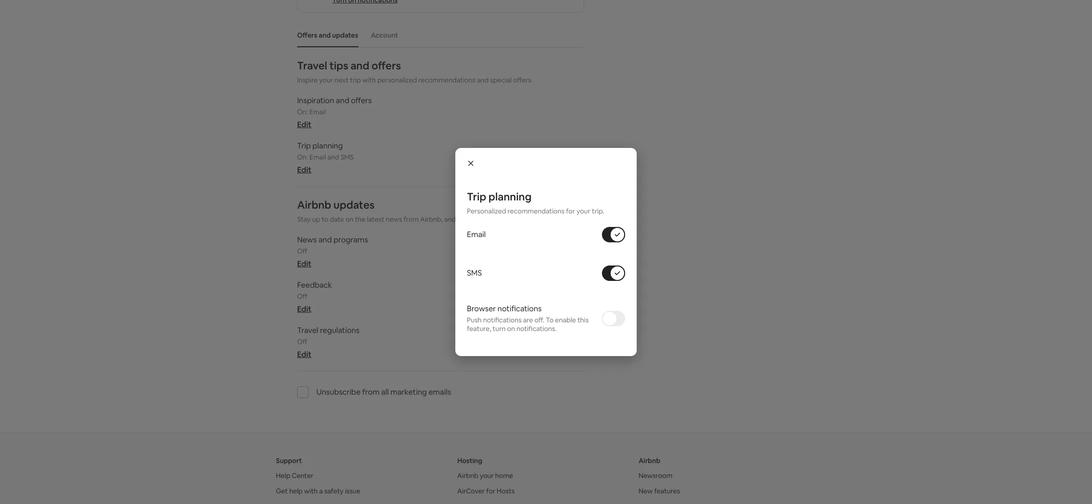 Task type: describe. For each thing, give the bounding box(es) containing it.
emails
[[429, 387, 451, 398]]

email inside trip planning dialog
[[467, 230, 486, 240]]

sms inside trip planning on: email and sms edit
[[341, 153, 354, 162]]

updates inside airbnb updates stay up to date on the latest news from airbnb, and let us know how we can improve.
[[333, 198, 375, 212]]

unsubscribe
[[316, 387, 361, 398]]

trip planning personalized recommendations for your trip.
[[467, 190, 604, 216]]

inspiration and offers on: email edit
[[297, 96, 372, 130]]

browser
[[467, 304, 496, 314]]

center
[[292, 472, 313, 480]]

feedback off edit
[[297, 280, 332, 315]]

aircover for hosts link
[[457, 487, 515, 496]]

get help with a safety issue link
[[276, 487, 360, 496]]

edit inside travel regulations off edit
[[297, 350, 311, 360]]

edit inside inspiration and offers on: email edit
[[297, 120, 311, 130]]

your for recommendations
[[577, 207, 590, 216]]

sms inside trip planning dialog
[[467, 268, 482, 278]]

personalized
[[377, 76, 417, 84]]

how
[[494, 215, 507, 224]]

know
[[475, 215, 492, 224]]

planning for edit
[[313, 141, 343, 151]]

airbnb updates stay up to date on the latest news from airbnb, and let us know how we can improve.
[[297, 198, 559, 224]]

feedback
[[297, 280, 332, 290]]

trip.
[[592, 207, 604, 216]]

all
[[381, 387, 389, 398]]

latest
[[367, 215, 384, 224]]

aircover for hosts
[[457, 487, 515, 496]]

your for offers
[[319, 76, 333, 84]]

and inside airbnb updates stay up to date on the latest news from airbnb, and let us know how we can improve.
[[444, 215, 456, 224]]

off inside travel regulations off edit
[[297, 338, 307, 346]]

0 vertical spatial notifications
[[498, 304, 542, 314]]

marketing
[[390, 387, 427, 398]]

new features link
[[639, 487, 680, 496]]

support
[[276, 457, 302, 466]]

trip
[[350, 76, 361, 84]]

4 edit button from the top
[[297, 304, 311, 315]]

with inside travel tips and offers inspire your next trip with personalized recommendations and special offers.
[[362, 76, 376, 84]]

we
[[508, 215, 518, 224]]

new features
[[639, 487, 680, 496]]

travel tips and offers inspire your next trip with personalized recommendations and special offers.
[[297, 59, 533, 84]]

a
[[319, 487, 323, 496]]

travel regulations off edit
[[297, 326, 360, 360]]

feature,
[[467, 325, 491, 333]]

newsroom
[[639, 472, 672, 480]]

improve.
[[532, 215, 559, 224]]

updates inside button
[[332, 31, 358, 40]]

edit inside news and programs off edit
[[297, 259, 311, 269]]

the
[[355, 215, 365, 224]]

airbnb for updates
[[297, 198, 331, 212]]

trip for edit
[[297, 141, 311, 151]]

0 horizontal spatial with
[[304, 487, 318, 496]]

regulations
[[320, 326, 360, 336]]

and inside trip planning on: email and sms edit
[[327, 153, 339, 162]]

email inside inspiration and offers on: email edit
[[309, 108, 326, 116]]

airbnb your home link
[[457, 472, 513, 480]]

new
[[639, 487, 653, 496]]

tips
[[329, 59, 348, 72]]

to
[[546, 316, 554, 325]]

edit inside trip planning on: email and sms edit
[[297, 165, 311, 175]]

and inside button
[[319, 31, 331, 40]]

on: inside trip planning on: email and sms edit
[[297, 153, 308, 162]]

issue
[[345, 487, 360, 496]]

travel for regulations
[[297, 326, 318, 336]]

0 horizontal spatial from
[[362, 387, 380, 398]]

home
[[495, 472, 513, 480]]

travel for tips
[[297, 59, 327, 72]]

inspire
[[297, 76, 318, 84]]

notifications.
[[517, 325, 557, 333]]

inspiration
[[297, 96, 334, 106]]

special
[[490, 76, 512, 84]]

news and programs off edit
[[297, 235, 368, 269]]



Task type: locate. For each thing, give the bounding box(es) containing it.
personalized
[[467, 207, 506, 216]]

offers down trip
[[351, 96, 372, 106]]

your
[[319, 76, 333, 84], [577, 207, 590, 216], [480, 472, 494, 480]]

1 vertical spatial for
[[486, 487, 495, 496]]

next
[[335, 76, 348, 84]]

your inside travel tips and offers inspire your next trip with personalized recommendations and special offers.
[[319, 76, 333, 84]]

from inside airbnb updates stay up to date on the latest news from airbnb, and let us know how we can improve.
[[404, 215, 419, 224]]

1 edit button from the top
[[297, 120, 311, 130]]

sms
[[341, 153, 354, 162], [467, 268, 482, 278]]

turn
[[493, 325, 506, 333]]

updates up tips at left
[[332, 31, 358, 40]]

1 vertical spatial planning
[[489, 190, 532, 204]]

your up aircover for hosts link
[[480, 472, 494, 480]]

date
[[330, 215, 344, 224]]

travel inside travel regulations off edit
[[297, 326, 318, 336]]

1 vertical spatial on
[[507, 325, 515, 333]]

1 vertical spatial trip
[[467, 190, 486, 204]]

aircover
[[457, 487, 485, 496]]

2 travel from the top
[[297, 326, 318, 336]]

updates up the
[[333, 198, 375, 212]]

edit button for and
[[297, 165, 311, 175]]

1 vertical spatial updates
[[333, 198, 375, 212]]

stay
[[297, 215, 311, 224]]

and inside news and programs off edit
[[318, 235, 332, 245]]

notifications up the are
[[498, 304, 542, 314]]

0 horizontal spatial sms
[[341, 153, 354, 162]]

5 edit button from the top
[[297, 350, 311, 360]]

on inside airbnb updates stay up to date on the latest news from airbnb, and let us know how we can improve.
[[346, 215, 353, 224]]

and inside inspiration and offers on: email edit
[[336, 96, 349, 106]]

0 vertical spatial email
[[309, 108, 326, 116]]

recommendations inside trip planning personalized recommendations for your trip.
[[508, 207, 565, 216]]

email down us
[[467, 230, 486, 240]]

email
[[309, 108, 326, 116], [309, 153, 326, 162], [467, 230, 486, 240]]

0 horizontal spatial recommendations
[[419, 76, 475, 84]]

travel inside travel tips and offers inspire your next trip with personalized recommendations and special offers.
[[297, 59, 327, 72]]

recommendations inside travel tips and offers inspire your next trip with personalized recommendations and special offers.
[[419, 76, 475, 84]]

and right offers
[[319, 31, 331, 40]]

1 vertical spatial email
[[309, 153, 326, 162]]

offers inside inspiration and offers on: email edit
[[351, 96, 372, 106]]

1 vertical spatial notifications
[[483, 316, 522, 325]]

offers up personalized
[[372, 59, 401, 72]]

and right news
[[318, 235, 332, 245]]

are
[[523, 316, 533, 325]]

0 vertical spatial planning
[[313, 141, 343, 151]]

0 vertical spatial offers
[[372, 59, 401, 72]]

this
[[577, 316, 589, 325]]

planning up we
[[489, 190, 532, 204]]

planning inside trip planning on: email and sms edit
[[313, 141, 343, 151]]

from left 'all'
[[362, 387, 380, 398]]

email inside trip planning on: email and sms edit
[[309, 153, 326, 162]]

2 off from the top
[[297, 292, 307, 301]]

airbnb your home
[[457, 472, 513, 480]]

recommendations
[[419, 76, 475, 84], [508, 207, 565, 216]]

offers and updates
[[297, 31, 358, 40]]

offers and updates button
[[292, 26, 363, 44]]

edit button for edit
[[297, 259, 311, 269]]

offers inside travel tips and offers inspire your next trip with personalized recommendations and special offers.
[[372, 59, 401, 72]]

edit
[[297, 120, 311, 130], [297, 165, 311, 175], [297, 259, 311, 269], [297, 304, 311, 315], [297, 350, 311, 360]]

airbnb up the newsroom link
[[639, 457, 660, 466]]

hosts
[[497, 487, 515, 496]]

with left 'a' on the left of page
[[304, 487, 318, 496]]

account
[[371, 31, 398, 40]]

on right turn
[[507, 325, 515, 333]]

0 vertical spatial airbnb
[[297, 198, 331, 212]]

safety
[[324, 487, 344, 496]]

planning for trip.
[[489, 190, 532, 204]]

0 vertical spatial travel
[[297, 59, 327, 72]]

hosting
[[457, 457, 482, 466]]

news
[[386, 215, 402, 224]]

1 horizontal spatial trip
[[467, 190, 486, 204]]

0 vertical spatial on:
[[297, 108, 308, 116]]

1 horizontal spatial for
[[566, 207, 575, 216]]

on left the
[[346, 215, 353, 224]]

and left the special at the top left
[[477, 76, 489, 84]]

2 vertical spatial your
[[480, 472, 494, 480]]

travel left regulations
[[297, 326, 318, 336]]

help center link
[[276, 472, 313, 480]]

1 horizontal spatial sms
[[467, 268, 482, 278]]

travel up 'inspire'
[[297, 59, 327, 72]]

0 vertical spatial on
[[346, 215, 353, 224]]

trip for trip.
[[467, 190, 486, 204]]

0 horizontal spatial trip
[[297, 141, 311, 151]]

trip
[[297, 141, 311, 151], [467, 190, 486, 204]]

tab list containing offers and updates
[[292, 23, 584, 47]]

0 horizontal spatial planning
[[313, 141, 343, 151]]

browser notifications group
[[467, 293, 625, 345]]

from
[[404, 215, 419, 224], [362, 387, 380, 398]]

0 vertical spatial for
[[566, 207, 575, 216]]

push
[[467, 316, 482, 325]]

with right trip
[[362, 76, 376, 84]]

4 edit from the top
[[297, 304, 311, 315]]

notifications down browser
[[483, 316, 522, 325]]

1 vertical spatial travel
[[297, 326, 318, 336]]

trip planning dialog
[[455, 148, 637, 356]]

get
[[276, 487, 288, 496]]

1 horizontal spatial your
[[480, 472, 494, 480]]

email down inspiration at the top left of the page
[[309, 108, 326, 116]]

1 vertical spatial with
[[304, 487, 318, 496]]

0 vertical spatial sms
[[341, 153, 354, 162]]

edit inside feedback off edit
[[297, 304, 311, 315]]

1 edit from the top
[[297, 120, 311, 130]]

sms down inspiration and offers on: email edit
[[341, 153, 354, 162]]

enable
[[555, 316, 576, 325]]

2 edit button from the top
[[297, 165, 311, 175]]

2 vertical spatial off
[[297, 338, 307, 346]]

1 vertical spatial sms
[[467, 268, 482, 278]]

for right improve.
[[566, 207, 575, 216]]

airbnb down hosting
[[457, 472, 478, 480]]

3 edit from the top
[[297, 259, 311, 269]]

1 vertical spatial on:
[[297, 153, 308, 162]]

can
[[519, 215, 530, 224]]

edit button
[[297, 120, 311, 130], [297, 165, 311, 175], [297, 259, 311, 269], [297, 304, 311, 315], [297, 350, 311, 360]]

0 vertical spatial your
[[319, 76, 333, 84]]

planning
[[313, 141, 343, 151], [489, 190, 532, 204]]

airbnb up up
[[297, 198, 331, 212]]

2 horizontal spatial airbnb
[[639, 457, 660, 466]]

off down feedback
[[297, 292, 307, 301]]

airbnb
[[297, 198, 331, 212], [639, 457, 660, 466], [457, 472, 478, 480]]

3 off from the top
[[297, 338, 307, 346]]

your left trip.
[[577, 207, 590, 216]]

and
[[319, 31, 331, 40], [351, 59, 369, 72], [477, 76, 489, 84], [336, 96, 349, 106], [327, 153, 339, 162], [444, 215, 456, 224], [318, 235, 332, 245]]

browser notifications push notifications are off. to enable this feature, turn on notifications.
[[467, 304, 589, 333]]

on
[[346, 215, 353, 224], [507, 325, 515, 333]]

5 edit from the top
[[297, 350, 311, 360]]

us
[[467, 215, 474, 224]]

0 vertical spatial trip
[[297, 141, 311, 151]]

1 horizontal spatial airbnb
[[457, 472, 478, 480]]

1 horizontal spatial on
[[507, 325, 515, 333]]

airbnb inside airbnb updates stay up to date on the latest news from airbnb, and let us know how we can improve.
[[297, 198, 331, 212]]

2 vertical spatial email
[[467, 230, 486, 240]]

trip inside trip planning on: email and sms edit
[[297, 141, 311, 151]]

for inside trip planning personalized recommendations for your trip.
[[566, 207, 575, 216]]

2 on: from the top
[[297, 153, 308, 162]]

get help with a safety issue
[[276, 487, 360, 496]]

off down feedback off edit
[[297, 338, 307, 346]]

0 horizontal spatial your
[[319, 76, 333, 84]]

0 vertical spatial updates
[[332, 31, 358, 40]]

1 horizontal spatial with
[[362, 76, 376, 84]]

1 vertical spatial recommendations
[[508, 207, 565, 216]]

account button
[[366, 26, 403, 44]]

airbnb for your
[[457, 472, 478, 480]]

1 vertical spatial your
[[577, 207, 590, 216]]

1 horizontal spatial planning
[[489, 190, 532, 204]]

1 vertical spatial off
[[297, 292, 307, 301]]

news
[[297, 235, 317, 245]]

0 horizontal spatial airbnb
[[297, 198, 331, 212]]

for left hosts
[[486, 487, 495, 496]]

0 horizontal spatial on
[[346, 215, 353, 224]]

email down inspiration and offers on: email edit
[[309, 153, 326, 162]]

features
[[654, 487, 680, 496]]

programs
[[334, 235, 368, 245]]

travel
[[297, 59, 327, 72], [297, 326, 318, 336]]

planning down inspiration and offers on: email edit
[[313, 141, 343, 151]]

0 horizontal spatial for
[[486, 487, 495, 496]]

help
[[276, 472, 290, 480]]

unsubscribe from all marketing emails
[[316, 387, 451, 398]]

2 vertical spatial airbnb
[[457, 472, 478, 480]]

your inside trip planning personalized recommendations for your trip.
[[577, 207, 590, 216]]

1 vertical spatial offers
[[351, 96, 372, 106]]

notifications element
[[292, 23, 584, 410]]

and up trip
[[351, 59, 369, 72]]

trip down inspiration and offers on: email edit
[[297, 141, 311, 151]]

your left 'next'
[[319, 76, 333, 84]]

trip inside trip planning personalized recommendations for your trip.
[[467, 190, 486, 204]]

and down inspiration and offers on: email edit
[[327, 153, 339, 162]]

1 vertical spatial airbnb
[[639, 457, 660, 466]]

trip up personalized
[[467, 190, 486, 204]]

notifications
[[498, 304, 542, 314], [483, 316, 522, 325]]

0 vertical spatial with
[[362, 76, 376, 84]]

with
[[362, 76, 376, 84], [304, 487, 318, 496]]

planning inside trip planning personalized recommendations for your trip.
[[489, 190, 532, 204]]

help
[[289, 487, 303, 496]]

off down news
[[297, 247, 307, 256]]

1 off from the top
[[297, 247, 307, 256]]

0 vertical spatial from
[[404, 215, 419, 224]]

1 on: from the top
[[297, 108, 308, 116]]

on inside browser notifications push notifications are off. to enable this feature, turn on notifications.
[[507, 325, 515, 333]]

off inside feedback off edit
[[297, 292, 307, 301]]

to
[[322, 215, 328, 224]]

off.
[[535, 316, 544, 325]]

offers.
[[513, 76, 533, 84]]

off
[[297, 247, 307, 256], [297, 292, 307, 301], [297, 338, 307, 346]]

offers and updates tab panel
[[297, 59, 584, 410]]

airbnb,
[[420, 215, 443, 224]]

and left 'let'
[[444, 215, 456, 224]]

tab list
[[292, 23, 584, 47]]

1 travel from the top
[[297, 59, 327, 72]]

sms up browser
[[467, 268, 482, 278]]

edit button for email
[[297, 120, 311, 130]]

offers
[[297, 31, 317, 40]]

trip planning on: email and sms edit
[[297, 141, 354, 175]]

and down 'next'
[[336, 96, 349, 106]]

newsroom link
[[639, 472, 672, 480]]

0 vertical spatial off
[[297, 247, 307, 256]]

1 horizontal spatial recommendations
[[508, 207, 565, 216]]

2 horizontal spatial your
[[577, 207, 590, 216]]

off inside news and programs off edit
[[297, 247, 307, 256]]

on:
[[297, 108, 308, 116], [297, 153, 308, 162]]

help center
[[276, 472, 313, 480]]

3 edit button from the top
[[297, 259, 311, 269]]

updates
[[332, 31, 358, 40], [333, 198, 375, 212]]

up
[[312, 215, 320, 224]]

from right the news
[[404, 215, 419, 224]]

let
[[457, 215, 466, 224]]

on: inside inspiration and offers on: email edit
[[297, 108, 308, 116]]

2 edit from the top
[[297, 165, 311, 175]]

0 vertical spatial recommendations
[[419, 76, 475, 84]]

1 horizontal spatial from
[[404, 215, 419, 224]]

for
[[566, 207, 575, 216], [486, 487, 495, 496]]

1 vertical spatial from
[[362, 387, 380, 398]]



Task type: vqa. For each thing, say whether or not it's contained in the screenshot.
New
yes



